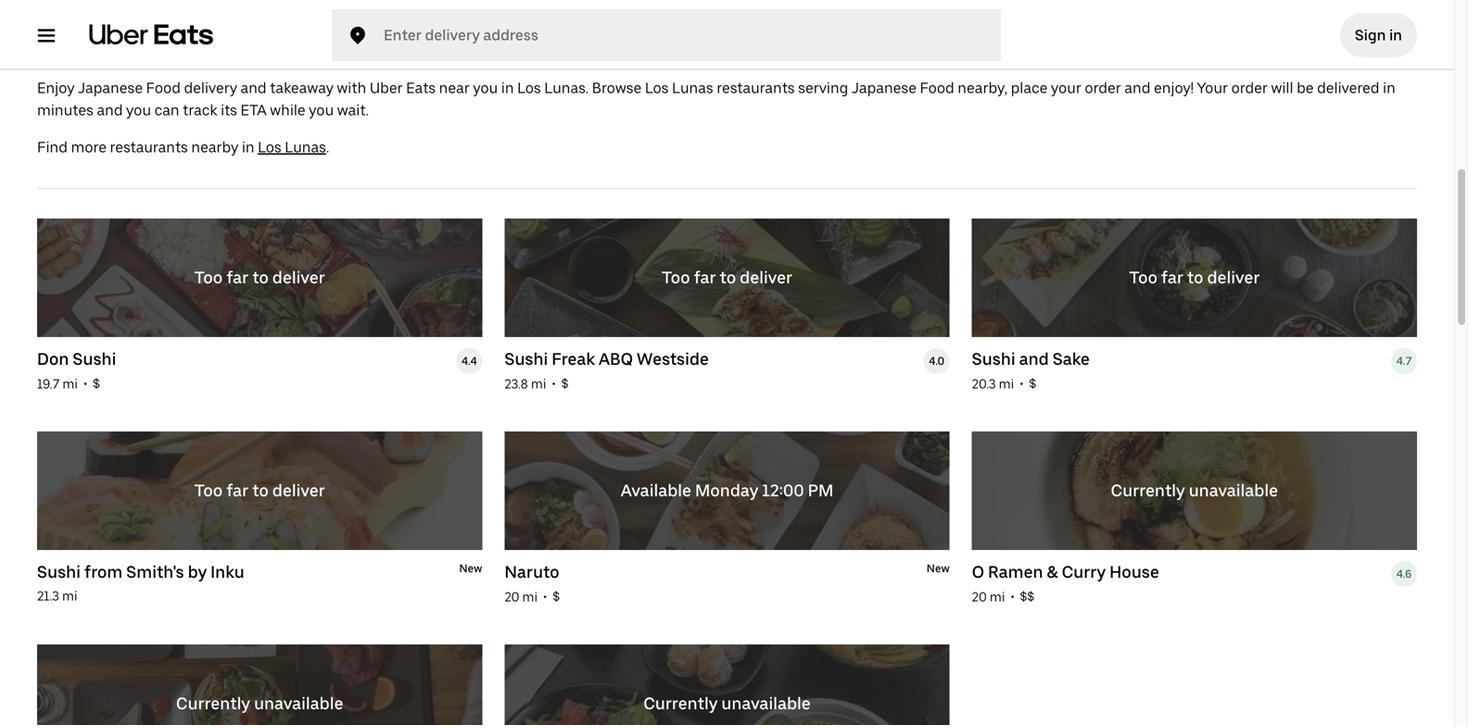 Task type: vqa. For each thing, say whether or not it's contained in the screenshot.
"Japanese"
yes



Task type: locate. For each thing, give the bounding box(es) containing it.
nearby
[[191, 139, 238, 156]]

0 horizontal spatial food
[[146, 79, 181, 97]]

sign in link
[[1340, 13, 1417, 57]]

1 horizontal spatial order
[[1231, 79, 1268, 97]]

1 horizontal spatial and
[[241, 79, 267, 97]]

los lunas link
[[258, 139, 326, 156]]

main navigation menu image
[[37, 26, 56, 44]]

food up can
[[146, 79, 181, 97]]

you right near on the top left
[[473, 79, 498, 97]]

los up near on the top left
[[445, 29, 497, 69]]

2 horizontal spatial lunas
[[672, 79, 713, 97]]

can
[[154, 101, 179, 119]]

more
[[71, 139, 107, 156]]

find
[[37, 139, 68, 156]]

and up more
[[97, 101, 123, 119]]

order right your
[[1085, 79, 1121, 97]]

in right delivered
[[1383, 79, 1396, 97]]

you left can
[[126, 101, 151, 119]]

in right near on the top left
[[501, 79, 514, 97]]

restaurants
[[717, 79, 795, 97], [110, 139, 188, 156]]

in up eats
[[412, 29, 438, 69]]

1 horizontal spatial lunas
[[504, 29, 593, 69]]

lunas.
[[544, 79, 589, 97]]

los right browse
[[645, 79, 669, 97]]

order left will
[[1231, 79, 1268, 97]]

your
[[1197, 79, 1228, 97]]

you
[[473, 79, 498, 97], [126, 101, 151, 119], [309, 101, 334, 119]]

and left 'enjoy!'
[[1125, 79, 1151, 97]]

lunas down while
[[285, 139, 326, 156]]

and
[[241, 79, 267, 97], [1125, 79, 1151, 97], [97, 101, 123, 119]]

your
[[1051, 79, 1082, 97]]

2 horizontal spatial and
[[1125, 79, 1151, 97]]

2 vertical spatial lunas
[[285, 139, 326, 156]]

lunas down enter delivery address text field
[[672, 79, 713, 97]]

1 vertical spatial lunas
[[672, 79, 713, 97]]

restaurants down can
[[110, 139, 188, 156]]

enjoy
[[37, 79, 75, 97]]

order
[[1085, 79, 1121, 97], [1231, 79, 1268, 97]]

restaurants left serving
[[717, 79, 795, 97]]

while
[[270, 101, 306, 119]]

eats
[[406, 79, 436, 97]]

1 horizontal spatial you
[[309, 101, 334, 119]]

2 horizontal spatial food
[[920, 79, 954, 97]]

you down takeaway
[[309, 101, 334, 119]]

japanese up enjoy
[[37, 29, 186, 69]]

0 vertical spatial restaurants
[[717, 79, 795, 97]]

takeaway
[[270, 79, 334, 97]]

0 horizontal spatial restaurants
[[110, 139, 188, 156]]

food
[[192, 29, 273, 69], [146, 79, 181, 97], [920, 79, 954, 97]]

los left lunas.
[[517, 79, 541, 97]]

japanese
[[37, 29, 186, 69], [78, 79, 143, 97], [852, 79, 917, 97]]

be
[[1297, 79, 1314, 97]]

0 horizontal spatial order
[[1085, 79, 1121, 97]]

los
[[445, 29, 497, 69], [517, 79, 541, 97], [645, 79, 669, 97], [258, 139, 282, 156]]

in
[[1389, 26, 1402, 44], [412, 29, 438, 69], [501, 79, 514, 97], [1383, 79, 1396, 97], [242, 139, 254, 156]]

0 horizontal spatial lunas
[[285, 139, 326, 156]]

1 horizontal spatial restaurants
[[717, 79, 795, 97]]

japanese up minutes
[[78, 79, 143, 97]]

food left nearby,
[[920, 79, 954, 97]]

will
[[1271, 79, 1294, 97]]

restaurants inside enjoy japanese food delivery and takeaway with uber eats near you in los lunas. browse los lunas restaurants serving japanese food nearby, place your order and enjoy! your order will be delivered in minutes and you can track its eta while you wait.
[[717, 79, 795, 97]]

food up delivery
[[192, 29, 273, 69]]

its
[[221, 101, 237, 119]]

1 vertical spatial restaurants
[[110, 139, 188, 156]]

1 horizontal spatial food
[[192, 29, 273, 69]]

lunas
[[504, 29, 593, 69], [672, 79, 713, 97], [285, 139, 326, 156]]

2 order from the left
[[1231, 79, 1268, 97]]

1 order from the left
[[1085, 79, 1121, 97]]

japanese right serving
[[852, 79, 917, 97]]

lunas up lunas.
[[504, 29, 593, 69]]

and up the eta
[[241, 79, 267, 97]]



Task type: describe. For each thing, give the bounding box(es) containing it.
.
[[326, 139, 329, 156]]

2 horizontal spatial you
[[473, 79, 498, 97]]

delivery
[[279, 29, 405, 69]]

track
[[183, 101, 217, 119]]

place
[[1011, 79, 1048, 97]]

lunas inside enjoy japanese food delivery and takeaway with uber eats near you in los lunas. browse los lunas restaurants serving japanese food nearby, place your order and enjoy! your order will be delivered in minutes and you can track its eta while you wait.
[[672, 79, 713, 97]]

browse
[[592, 79, 642, 97]]

near
[[439, 79, 470, 97]]

delivery
[[184, 79, 237, 97]]

find more restaurants nearby in los lunas .
[[37, 139, 329, 156]]

sign in
[[1355, 26, 1402, 44]]

0 horizontal spatial you
[[126, 101, 151, 119]]

delivered
[[1317, 79, 1380, 97]]

in right "nearby" at top
[[242, 139, 254, 156]]

sign
[[1355, 26, 1386, 44]]

0 horizontal spatial and
[[97, 101, 123, 119]]

0 vertical spatial lunas
[[504, 29, 593, 69]]

serving
[[798, 79, 848, 97]]

wait.
[[337, 101, 369, 119]]

japanese food delivery in los lunas
[[37, 29, 593, 69]]

in right sign
[[1389, 26, 1402, 44]]

with
[[337, 79, 366, 97]]

eta
[[241, 101, 267, 119]]

uber eats home image
[[89, 24, 213, 46]]

los down the eta
[[258, 139, 282, 156]]

nearby,
[[958, 79, 1008, 97]]

Enter delivery address text field
[[384, 17, 979, 54]]

uber
[[370, 79, 403, 97]]

enjoy japanese food delivery and takeaway with uber eats near you in los lunas. browse los lunas restaurants serving japanese food nearby, place your order and enjoy! your order will be delivered in minutes and you can track its eta while you wait.
[[37, 79, 1396, 119]]

minutes
[[37, 101, 94, 119]]

enjoy!
[[1154, 79, 1194, 97]]



